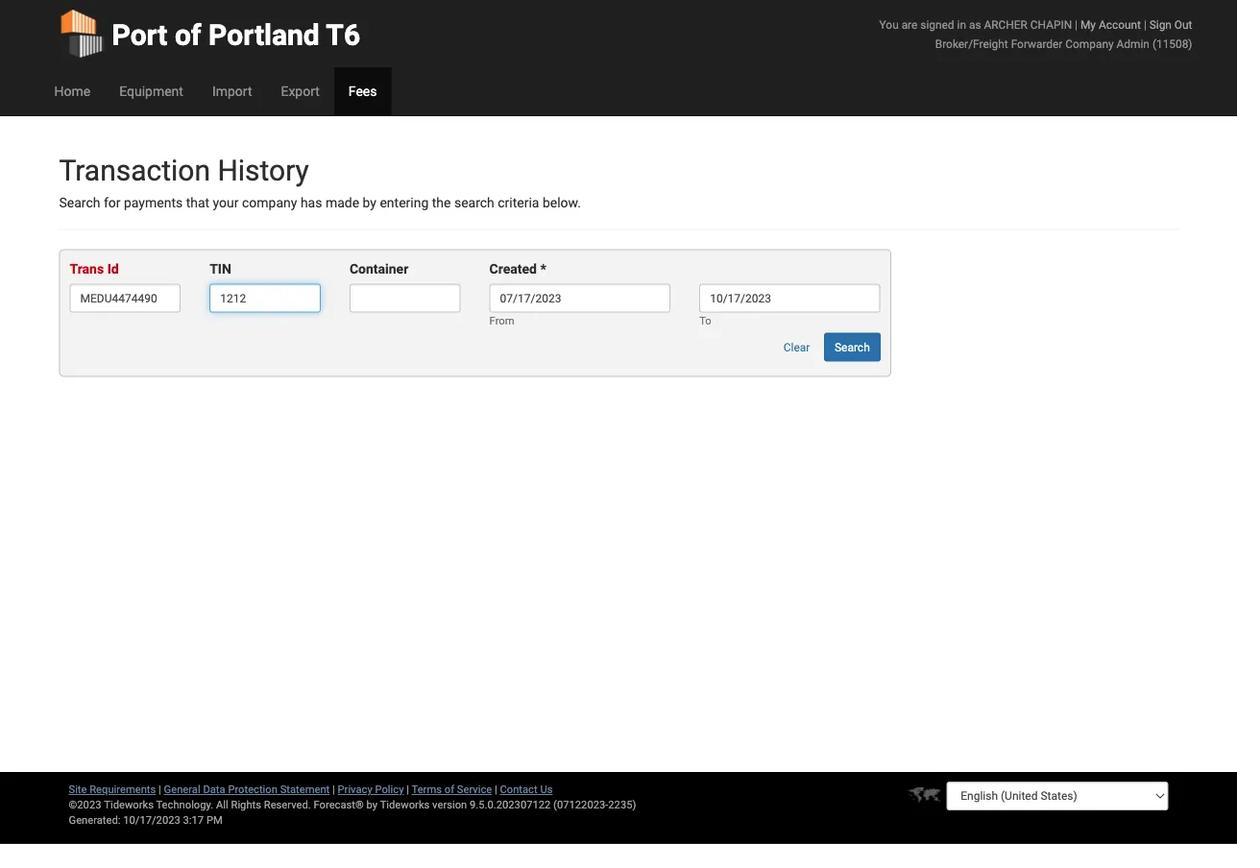 Task type: locate. For each thing, give the bounding box(es) containing it.
by right made
[[363, 195, 377, 211]]

of
[[175, 18, 201, 52], [445, 784, 455, 796]]

privacy policy link
[[338, 784, 404, 796]]

to
[[700, 314, 712, 327]]

equipment button
[[105, 67, 198, 115]]

import
[[212, 83, 252, 99]]

trans id
[[70, 261, 119, 277]]

are
[[902, 18, 918, 31]]

by
[[363, 195, 377, 211], [367, 799, 378, 812]]

by inside transaction history search for payments that your company has made by entering the search criteria below.
[[363, 195, 377, 211]]

home button
[[40, 67, 105, 115]]

| left sign
[[1145, 18, 1147, 31]]

my account link
[[1081, 18, 1142, 31]]

you are signed in as archer chapin | my account | sign out broker/freight forwarder company admin (11508)
[[880, 18, 1193, 50]]

1 vertical spatial by
[[367, 799, 378, 812]]

pm
[[207, 815, 223, 827]]

search inside button
[[835, 341, 870, 354]]

that
[[186, 195, 210, 211]]

export button
[[267, 67, 334, 115]]

container
[[350, 261, 409, 277]]

site
[[69, 784, 87, 796]]

search
[[59, 195, 100, 211], [835, 341, 870, 354]]

by down privacy policy link
[[367, 799, 378, 812]]

0 horizontal spatial search
[[59, 195, 100, 211]]

account
[[1099, 18, 1142, 31]]

| up forecast®
[[333, 784, 335, 796]]

out
[[1175, 18, 1193, 31]]

home
[[54, 83, 90, 99]]

t6
[[326, 18, 361, 52]]

1 horizontal spatial search
[[835, 341, 870, 354]]

policy
[[375, 784, 404, 796]]

| up 9.5.0.202307122
[[495, 784, 498, 796]]

my
[[1081, 18, 1097, 31]]

Container text field
[[350, 284, 461, 313]]

contact us link
[[500, 784, 553, 796]]

general data protection statement link
[[164, 784, 330, 796]]

| up tideworks
[[407, 784, 409, 796]]

payments
[[124, 195, 183, 211]]

port of portland t6 link
[[59, 0, 361, 67]]

|
[[1076, 18, 1078, 31], [1145, 18, 1147, 31], [159, 784, 161, 796], [333, 784, 335, 796], [407, 784, 409, 796], [495, 784, 498, 796]]

sign
[[1150, 18, 1172, 31]]

chapin
[[1031, 18, 1073, 31]]

created *
[[490, 261, 547, 277]]

of right port
[[175, 18, 201, 52]]

company
[[242, 195, 297, 211]]

MM/dd/yyyy text field
[[700, 284, 881, 313]]

1 vertical spatial search
[[835, 341, 870, 354]]

terms
[[412, 784, 442, 796]]

equipment
[[119, 83, 183, 99]]

contact
[[500, 784, 538, 796]]

search right clear on the top
[[835, 341, 870, 354]]

export
[[281, 83, 320, 99]]

0 vertical spatial by
[[363, 195, 377, 211]]

version
[[433, 799, 467, 812]]

0 vertical spatial search
[[59, 195, 100, 211]]

| left my
[[1076, 18, 1078, 31]]

the
[[432, 195, 451, 211]]

import button
[[198, 67, 267, 115]]

site requirements | general data protection statement | privacy policy | terms of service | contact us ©2023 tideworks technology. all rights reserved. forecast® by tideworks version 9.5.0.202307122 (07122023-2235) generated: 10/17/2023 3:17 pm
[[69, 784, 637, 827]]

for
[[104, 195, 121, 211]]

history
[[218, 153, 309, 187]]

tin
[[210, 261, 231, 277]]

search left for
[[59, 195, 100, 211]]

terms of service link
[[412, 784, 492, 796]]

1 horizontal spatial of
[[445, 784, 455, 796]]

all
[[216, 799, 228, 812]]

below.
[[543, 195, 581, 211]]

transaction history search for payments that your company has made by entering the search criteria below.
[[59, 153, 581, 211]]

forecast®
[[314, 799, 364, 812]]

1 vertical spatial of
[[445, 784, 455, 796]]

sign out link
[[1150, 18, 1193, 31]]

clear button
[[773, 333, 821, 362]]

search button
[[825, 333, 881, 362]]

Created * text field
[[490, 284, 671, 313]]

portland
[[209, 18, 320, 52]]

of up version
[[445, 784, 455, 796]]

3:17
[[183, 815, 204, 827]]

you
[[880, 18, 899, 31]]

0 horizontal spatial of
[[175, 18, 201, 52]]

data
[[203, 784, 225, 796]]



Task type: describe. For each thing, give the bounding box(es) containing it.
broker/freight
[[936, 37, 1009, 50]]

protection
[[228, 784, 278, 796]]

forwarder
[[1012, 37, 1063, 50]]

created
[[490, 261, 537, 277]]

privacy
[[338, 784, 373, 796]]

requirements
[[90, 784, 156, 796]]

archer
[[985, 18, 1028, 31]]

*
[[541, 261, 547, 277]]

transaction
[[59, 153, 210, 187]]

company
[[1066, 37, 1115, 50]]

reserved.
[[264, 799, 311, 812]]

service
[[457, 784, 492, 796]]

search inside transaction history search for payments that your company has made by entering the search criteria below.
[[59, 195, 100, 211]]

©2023 tideworks
[[69, 799, 154, 812]]

TIN text field
[[210, 284, 321, 313]]

statement
[[280, 784, 330, 796]]

general
[[164, 784, 201, 796]]

your
[[213, 195, 239, 211]]

criteria
[[498, 195, 540, 211]]

id
[[107, 261, 119, 277]]

entering
[[380, 195, 429, 211]]

in
[[958, 18, 967, 31]]

| left general
[[159, 784, 161, 796]]

fees
[[349, 83, 377, 99]]

by inside site requirements | general data protection statement | privacy policy | terms of service | contact us ©2023 tideworks technology. all rights reserved. forecast® by tideworks version 9.5.0.202307122 (07122023-2235) generated: 10/17/2023 3:17 pm
[[367, 799, 378, 812]]

(07122023-
[[554, 799, 609, 812]]

trans
[[70, 261, 104, 277]]

admin
[[1117, 37, 1150, 50]]

of inside site requirements | general data protection statement | privacy policy | terms of service | contact us ©2023 tideworks technology. all rights reserved. forecast® by tideworks version 9.5.0.202307122 (07122023-2235) generated: 10/17/2023 3:17 pm
[[445, 784, 455, 796]]

(11508)
[[1153, 37, 1193, 50]]

as
[[970, 18, 982, 31]]

rights
[[231, 799, 261, 812]]

has
[[301, 195, 322, 211]]

site requirements link
[[69, 784, 156, 796]]

from
[[490, 314, 515, 327]]

2235)
[[609, 799, 637, 812]]

Trans Id text field
[[70, 284, 181, 313]]

us
[[541, 784, 553, 796]]

port
[[112, 18, 168, 52]]

clear
[[784, 341, 811, 354]]

technology.
[[156, 799, 214, 812]]

fees button
[[334, 67, 392, 115]]

tideworks
[[380, 799, 430, 812]]

made
[[326, 195, 360, 211]]

0 vertical spatial of
[[175, 18, 201, 52]]

9.5.0.202307122
[[470, 799, 551, 812]]

search
[[455, 195, 495, 211]]

generated:
[[69, 815, 121, 827]]

port of portland t6
[[112, 18, 361, 52]]

signed
[[921, 18, 955, 31]]

10/17/2023
[[123, 815, 180, 827]]



Task type: vqa. For each thing, say whether or not it's contained in the screenshot.
the 9.5.0.202307122
yes



